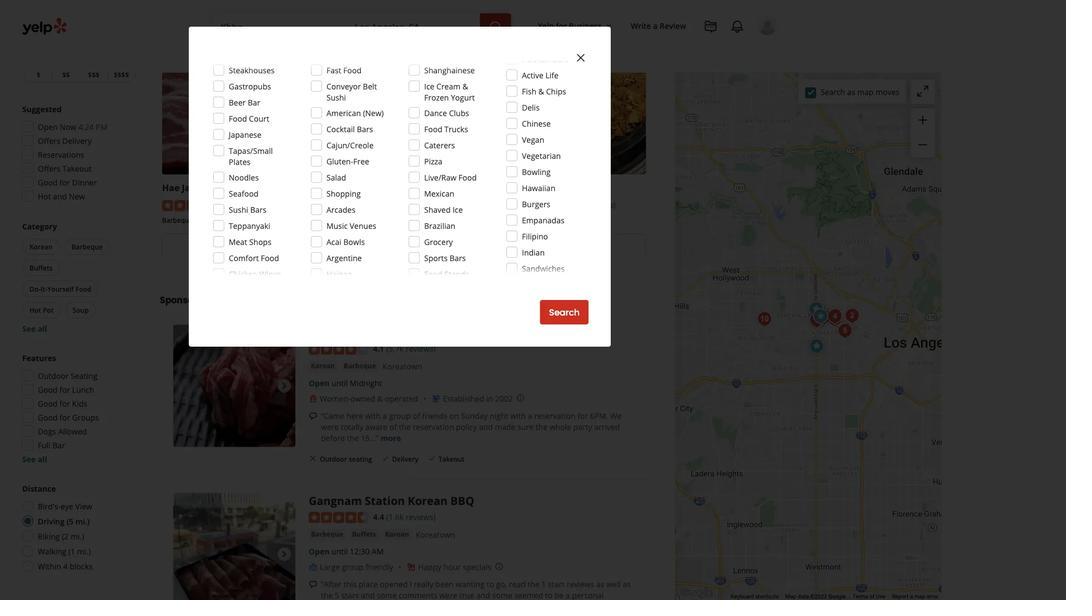 Task type: vqa. For each thing, say whether or not it's contained in the screenshot.
Photo of Paradise Dynasty
no



Task type: locate. For each thing, give the bounding box(es) containing it.
belt
[[363, 81, 377, 91]]

hot for hot pot
[[29, 305, 41, 314]]

search for search as map moves
[[821, 87, 846, 97]]

search inside button
[[549, 306, 580, 319]]

were down "been"
[[440, 590, 458, 600]]

0 horizontal spatial 16 checkmark v2 image
[[381, 454, 390, 463]]

as left moves
[[848, 87, 856, 97]]

barbeque button up yourself
[[64, 238, 110, 255]]

with up sure
[[511, 411, 526, 421]]

were
[[321, 422, 339, 432], [440, 590, 458, 600]]

some down 'opened'
[[377, 590, 397, 600]]

kids
[[72, 398, 87, 409]]

bars for cocktail bars
[[357, 124, 373, 134]]

1 vertical spatial 4.1 star rating image
[[309, 344, 369, 355]]

2 horizontal spatial korean button
[[383, 529, 412, 540]]

2 view business from the left
[[538, 240, 599, 253]]

2 all from the top
[[38, 454, 47, 464]]

see all down the full
[[22, 454, 47, 464]]

offers down the reservations
[[38, 163, 60, 174]]

4.1 link
[[373, 342, 384, 354]]

data
[[798, 593, 809, 600]]

1 vertical spatial map
[[915, 593, 926, 600]]

1 horizontal spatial &
[[463, 81, 468, 91]]

buffets for bottommost buffets button
[[352, 530, 376, 539]]

16 checkmark v2 image
[[381, 454, 390, 463], [428, 454, 437, 463]]

2 barbeque, korean from the left
[[491, 216, 547, 225]]

for for lunch
[[60, 384, 70, 395]]

mi.) right (2 at the bottom of the page
[[71, 531, 84, 541]]

1 horizontal spatial of
[[413, 411, 420, 421]]

see up distance in the left of the page
[[22, 454, 36, 464]]

wings
[[260, 269, 281, 279]]

bars for sushi bars
[[250, 204, 267, 215]]

on
[[450, 411, 459, 421]]

all down the full
[[38, 454, 47, 464]]

a up aware
[[383, 411, 387, 421]]

1 horizontal spatial takeout
[[439, 454, 465, 464]]

0 vertical spatial (5.7k
[[240, 200, 257, 210]]

open down suggested
[[38, 121, 58, 132]]

for up "good for kids"
[[60, 384, 70, 395]]

soup button
[[65, 302, 96, 318]]

0 horizontal spatial now
[[60, 121, 76, 132]]

2 vertical spatial mi.)
[[77, 546, 91, 556]]

korean up (1.6k reviews) link
[[408, 494, 448, 509]]

0 horizontal spatial view business
[[209, 240, 271, 253]]

bar inside search dialog
[[248, 97, 260, 108]]

open until midnight
[[203, 259, 277, 269], [532, 259, 605, 269], [309, 378, 382, 389]]

pm
[[96, 121, 108, 132], [430, 259, 442, 269]]

view for chon
[[209, 240, 230, 253]]

2 slideshow element from the top
[[173, 494, 296, 600]]

korean button up 16 women owned v2 icon on the left of page
[[309, 361, 337, 372]]

1 see all button from the top
[[22, 323, 47, 334]]

allowed
[[58, 426, 87, 436]]

jang
[[182, 182, 201, 194]]

delivery down "open now 4:24 pm" in the top of the page
[[62, 135, 92, 146]]

1 barbeque, korean from the left
[[162, 216, 218, 225]]

of left the use
[[870, 593, 875, 600]]

hot inside 'hot pot' "button"
[[29, 305, 41, 314]]

bbq
[[566, 182, 586, 194], [451, 494, 475, 509]]

buffets up 12:30
[[352, 530, 376, 539]]

cajun/creole
[[327, 140, 374, 150]]

1 16 checkmark v2 image from the left
[[381, 454, 390, 463]]

seating
[[349, 454, 372, 464]]

operated
[[385, 394, 418, 404]]

mi.) for biking (2 mi.)
[[71, 531, 84, 541]]

for down good for lunch
[[60, 398, 70, 409]]

comfort
[[229, 253, 259, 263]]

"came
[[321, 411, 345, 421]]

1 vertical spatial barbeque
[[344, 361, 376, 371]]

slideshow element
[[173, 325, 296, 447], [173, 494, 296, 600]]

hot
[[38, 191, 51, 201], [29, 305, 41, 314]]

2 16 speech v2 image from the top
[[309, 580, 318, 589]]

2 view business link from the left
[[491, 234, 646, 258]]

1 horizontal spatial ice
[[453, 204, 463, 215]]

0 vertical spatial 16 speech v2 image
[[309, 412, 318, 421]]

ice up frozen
[[425, 81, 435, 91]]

active life
[[522, 70, 559, 80]]

barbeque, korean down jang
[[162, 216, 218, 225]]

0 horizontal spatial &
[[378, 394, 383, 404]]

2 see all button from the top
[[22, 454, 47, 464]]

1 vertical spatial group
[[342, 562, 364, 573]]

0 vertical spatial were
[[321, 422, 339, 432]]

2 horizontal spatial of
[[870, 593, 875, 600]]

1 vertical spatial buffets
[[352, 530, 376, 539]]

16 women owned v2 image
[[309, 395, 318, 403]]

view business link for bbq
[[491, 234, 646, 258]]

open until midnight up women-
[[309, 378, 382, 389]]

0 horizontal spatial ice
[[425, 81, 435, 91]]

$
[[37, 70, 40, 79]]

barbeque,
[[162, 216, 194, 225], [327, 216, 359, 225], [491, 216, 523, 225]]

see all down 'hot pot' "button"
[[22, 323, 47, 334]]

and inside "came here with a group of friends on sunday night with a reservation for 6pm. we were totally aware of the reservation policy and made sure the whole party arrived before the 15…"
[[479, 422, 493, 432]]

previous image
[[178, 380, 191, 393]]

4.1 down seafood
[[227, 200, 238, 210]]

large group friendly
[[320, 562, 394, 573]]

party
[[574, 422, 593, 432]]

pm right 11:30
[[430, 259, 442, 269]]

buffets link
[[350, 529, 379, 540]]

songhak
[[491, 182, 530, 194]]

& right the fish
[[539, 86, 544, 96]]

open down indian on the top of page
[[532, 259, 553, 269]]

gluten-
[[327, 156, 354, 166]]

within
[[38, 561, 61, 571]]

as
[[848, 87, 856, 97], [597, 579, 605, 590], [623, 579, 631, 590]]

meat
[[229, 236, 247, 247]]

for for business
[[556, 20, 567, 31]]

policy
[[456, 422, 477, 432]]

1 view business from the left
[[209, 240, 271, 253]]

google image
[[678, 586, 715, 600]]

1 all from the top
[[38, 323, 47, 334]]

good down good for lunch
[[38, 398, 58, 409]]

1 barbeque, from the left
[[162, 216, 194, 225]]

1 vertical spatial korean link
[[383, 529, 412, 540]]

0 vertical spatial now
[[60, 121, 76, 132]]

hae jang chon image
[[810, 305, 832, 328], [173, 325, 296, 447]]

0 vertical spatial koreatown
[[383, 361, 423, 372]]

1 good from the top
[[38, 177, 58, 188]]

offers up the reservations
[[38, 135, 60, 146]]

a inside "after this place opened i really been wanting to go, read the 1 start reviews as well as the 5 stars and some comments were true and some seemed to be a persona
[[566, 590, 570, 600]]

bars up "stands"
[[450, 253, 466, 263]]

0 horizontal spatial with
[[365, 411, 381, 421]]

food trucks
[[425, 124, 468, 134]]

map region
[[546, 0, 972, 600]]

and down the good for dinner
[[53, 191, 67, 201]]

1 horizontal spatial 4.1 star rating image
[[309, 344, 369, 355]]

barbeque, down 4.6 star rating image
[[491, 216, 523, 225]]

with
[[365, 411, 381, 421], [511, 411, 526, 421]]

3.9 star rating image
[[327, 200, 387, 212]]

0 vertical spatial hot
[[38, 191, 51, 201]]

16 speech v2 image for "came
[[309, 412, 318, 421]]

1 horizontal spatial some
[[493, 590, 513, 600]]

1 16 speech v2 image from the top
[[309, 412, 318, 421]]

(1
[[68, 546, 75, 556]]

good up dogs
[[38, 412, 58, 423]]

for right yelp
[[556, 20, 567, 31]]

0 horizontal spatial 4.1
[[227, 200, 238, 210]]

1 horizontal spatial barbeque, korean
[[491, 216, 547, 225]]

good up "good for kids"
[[38, 384, 58, 395]]

1 horizontal spatial as
[[623, 579, 631, 590]]

open
[[38, 121, 58, 132], [203, 259, 224, 269], [532, 259, 553, 269], [309, 378, 330, 389], [309, 546, 330, 557]]

(2
[[62, 531, 69, 541]]

4.1 star rating image left 4.1 link
[[309, 344, 369, 355]]

1 horizontal spatial outdoor
[[320, 454, 347, 464]]

0 horizontal spatial map
[[858, 87, 874, 97]]

2 offers from the top
[[38, 163, 60, 174]]

bar down the dogs allowed
[[53, 440, 65, 450]]

0 vertical spatial bbq
[[566, 182, 586, 194]]

(397
[[569, 200, 584, 210]]

0 vertical spatial barbeque
[[71, 242, 103, 251]]

1 vertical spatial now
[[408, 240, 427, 253]]

0 vertical spatial see all
[[22, 323, 47, 334]]

$$$ button
[[80, 66, 107, 83]]

1 horizontal spatial were
[[440, 590, 458, 600]]

4.1 left (5.7k reviews)
[[373, 343, 384, 354]]

korean button for bottom korean link
[[383, 529, 412, 540]]

and
[[53, 191, 67, 201], [479, 422, 493, 432], [361, 590, 375, 600], [477, 590, 491, 600]]

1 vertical spatial search
[[549, 306, 580, 319]]

korean down 3.9 star rating image
[[360, 216, 383, 225]]

group
[[389, 411, 411, 421], [342, 562, 364, 573]]

0 vertical spatial ice
[[425, 81, 435, 91]]

1 vertical spatial barbeque button
[[342, 361, 378, 372]]

2 16 checkmark v2 image from the left
[[428, 454, 437, 463]]

group down open until 12:30 am
[[342, 562, 364, 573]]

some
[[377, 590, 397, 600], [493, 590, 513, 600]]

bars up life
[[553, 54, 569, 64]]

for inside button
[[556, 20, 567, 31]]

1 horizontal spatial with
[[511, 411, 526, 421]]

sushi inside conveyor belt sushi
[[327, 92, 346, 103]]

& right "owned"
[[378, 394, 383, 404]]

1 vertical spatial bar
[[53, 440, 65, 450]]

2 good from the top
[[38, 384, 58, 395]]

results
[[210, 294, 243, 307]]

buffets button up it-
[[22, 259, 60, 276]]

food down beer
[[229, 113, 247, 124]]

venues
[[350, 220, 377, 231]]

0 vertical spatial 4.1 star rating image
[[162, 200, 222, 212]]

barbeque link down 4.1 link
[[342, 361, 378, 372]]

0 vertical spatial all
[[38, 323, 47, 334]]

open for reservations
[[38, 121, 58, 132]]

a right report
[[911, 593, 914, 600]]

1 vertical spatial reservation
[[413, 422, 454, 432]]

3 barbeque, from the left
[[491, 216, 523, 225]]

all
[[38, 323, 47, 334], [38, 454, 47, 464]]

write a review
[[631, 20, 687, 31]]

group containing suggested
[[19, 103, 138, 205]]

search dialog
[[0, 0, 1067, 600]]

16 happy hour specials v2 image
[[407, 563, 416, 572]]

1 horizontal spatial buffets button
[[350, 529, 379, 540]]

sushi down seafood
[[229, 204, 248, 215]]

to
[[351, 182, 362, 194]]

i
[[410, 579, 412, 590]]

reviews) up the teppanyaki
[[259, 200, 289, 210]]

food inside button
[[76, 284, 91, 293]]

the up more link
[[399, 422, 411, 432]]

0 horizontal spatial buffets
[[29, 263, 53, 272]]

1 vertical spatial all
[[38, 454, 47, 464]]

more link
[[381, 433, 401, 444]]

outdoor right 16 close v2 image
[[320, 454, 347, 464]]

takeout up dinner
[[62, 163, 92, 174]]

keyboard shortcuts button
[[731, 593, 779, 600]]

bars down (new)
[[357, 124, 373, 134]]

1 see from the top
[[22, 323, 36, 334]]

1 offers from the top
[[38, 135, 60, 146]]

see all button down the full
[[22, 454, 47, 464]]

& inside "ice cream & frozen yogurt"
[[463, 81, 468, 91]]

as right well
[[623, 579, 631, 590]]

women-owned & operated
[[320, 394, 418, 404]]

0 vertical spatial offers
[[38, 135, 60, 146]]

4 good from the top
[[38, 412, 58, 423]]

0 horizontal spatial to
[[487, 579, 494, 590]]

0 horizontal spatial of
[[390, 422, 397, 432]]

0 vertical spatial sushi
[[327, 92, 346, 103]]

business for hae jang chon
[[232, 240, 271, 253]]

see for features
[[22, 454, 36, 464]]

1 vertical spatial takeout
[[439, 454, 465, 464]]

0 vertical spatial korean link
[[309, 361, 337, 372]]

buffets up it-
[[29, 263, 53, 272]]

0 horizontal spatial were
[[321, 422, 339, 432]]

cocktail bars
[[327, 124, 373, 134]]

hot down the good for dinner
[[38, 191, 51, 201]]

0 vertical spatial delivery
[[62, 135, 92, 146]]

gangnam station korean bbq image
[[806, 309, 828, 331], [806, 309, 828, 331]]

barbeque up yourself
[[71, 242, 103, 251]]

view inside option group
[[75, 501, 92, 511]]

outdoor inside group
[[38, 370, 69, 381]]

reviews) for (1.6k reviews)
[[406, 512, 436, 522]]

hot for hot and new
[[38, 191, 51, 201]]

map for error
[[915, 593, 926, 600]]

(5
[[67, 516, 74, 526]]

koreatown for (5.7k reviews)
[[383, 361, 423, 372]]

be
[[555, 590, 564, 600]]

barbeque button down 4.4 star rating image
[[309, 529, 346, 540]]

group
[[19, 103, 138, 205], [911, 108, 936, 157], [20, 221, 138, 334], [19, 352, 138, 465]]

1 horizontal spatial korean link
[[383, 529, 412, 540]]

16 speech v2 image
[[309, 412, 318, 421], [309, 580, 318, 589]]

los
[[396, 182, 411, 194]]

korean link down (1.6k
[[383, 529, 412, 540]]

korean link
[[309, 361, 337, 372], [383, 529, 412, 540]]

16 established in v2 image
[[432, 395, 441, 403]]

expand map image
[[917, 84, 930, 98]]

view business link for chon
[[162, 234, 318, 258]]

1 slideshow element from the top
[[173, 325, 296, 447]]

12:30
[[350, 546, 370, 557]]

buffets for buffets button to the left
[[29, 263, 53, 272]]

barbeque, inside barbeque, korean order now
[[327, 216, 359, 225]]

specials
[[463, 562, 492, 573]]

2 some from the left
[[493, 590, 513, 600]]

None search field
[[212, 13, 514, 40]]

0 horizontal spatial barbeque,
[[162, 216, 194, 225]]

before
[[321, 433, 345, 444]]

soowon galbi kbbq restaurant image
[[835, 320, 857, 342]]

hae jang chon image
[[810, 305, 832, 328]]

0 vertical spatial buffets
[[29, 263, 53, 272]]

plates
[[229, 156, 251, 167]]

2 see all from the top
[[22, 454, 47, 464]]

2 see from the top
[[22, 454, 36, 464]]

shops
[[249, 236, 272, 247]]

1 view business link from the left
[[162, 234, 318, 258]]

for for dinner
[[60, 177, 70, 188]]

food court
[[229, 113, 269, 124]]

0 vertical spatial pm
[[96, 121, 108, 132]]

mi.) right (5
[[76, 516, 90, 526]]

0 horizontal spatial delivery
[[62, 135, 92, 146]]

11:30
[[408, 259, 428, 269]]

1 vertical spatial offers
[[38, 163, 60, 174]]

terms
[[853, 593, 869, 600]]

option group
[[19, 483, 138, 575]]

0 horizontal spatial view
[[75, 501, 92, 511]]

for up the party
[[578, 411, 588, 421]]

0 vertical spatial see all button
[[22, 323, 47, 334]]

angeles
[[413, 182, 448, 194]]

ice right 'shaved'
[[453, 204, 463, 215]]

info icon image
[[517, 394, 525, 403], [517, 394, 525, 403], [495, 562, 504, 571], [495, 562, 504, 571]]

16 checkmark v2 image down more link
[[381, 454, 390, 463]]

wanting
[[456, 579, 485, 590]]

0 horizontal spatial view business link
[[162, 234, 318, 258]]

for down 'offers takeout'
[[60, 177, 70, 188]]

1 horizontal spatial barbeque
[[311, 530, 343, 539]]

king chang - la image
[[814, 306, 836, 328]]

projects image
[[705, 20, 718, 33]]

sushi down conveyor
[[327, 92, 346, 103]]

option group containing distance
[[19, 483, 138, 575]]

open until midnight down indian on the top of page
[[532, 259, 605, 269]]

reviews) down the mexican
[[423, 200, 453, 210]]

reviews) right (397
[[586, 200, 616, 210]]

all down 'hot pot' "button"
[[38, 323, 47, 334]]

open up 16 large group friendly v2 image
[[309, 546, 330, 557]]

good for good for lunch
[[38, 384, 58, 395]]

bars for sports bars
[[450, 253, 466, 263]]

shopping
[[327, 188, 361, 199]]

1 vertical spatial bbq
[[451, 494, 475, 509]]

0 vertical spatial bar
[[248, 97, 260, 108]]

good up the "hot and new"
[[38, 177, 58, 188]]

0 vertical spatial barbeque button
[[64, 238, 110, 255]]

barbeque link
[[342, 361, 378, 372], [309, 529, 346, 540]]

with up aware
[[365, 411, 381, 421]]

bars up the teppanyaki
[[250, 204, 267, 215]]

1 vertical spatial 4.1
[[373, 343, 384, 354]]

(4.1k
[[404, 200, 421, 210]]

1 vertical spatial (5.7k
[[387, 343, 404, 354]]

0 horizontal spatial reservation
[[413, 422, 454, 432]]

barbeque for top barbeque button
[[71, 242, 103, 251]]

next image
[[278, 548, 291, 561]]

open until midnight for bbq
[[532, 259, 605, 269]]

1 vertical spatial mi.)
[[71, 531, 84, 541]]

16 speech v2 image for "after
[[309, 580, 318, 589]]

hot left pot
[[29, 305, 41, 314]]

food up conveyor
[[344, 65, 362, 75]]

0 horizontal spatial bar
[[53, 440, 65, 450]]

am
[[372, 546, 384, 557]]

a right be
[[566, 590, 570, 600]]

group containing features
[[19, 352, 138, 465]]

view up chicken
[[209, 240, 230, 253]]

order now link
[[327, 234, 482, 258]]

reservation down friends
[[413, 422, 454, 432]]

0 horizontal spatial (5.7k
[[240, 200, 257, 210]]

1 horizontal spatial group
[[389, 411, 411, 421]]

food up "soup"
[[76, 284, 91, 293]]

4.1 star rating image
[[162, 200, 222, 212], [309, 344, 369, 355]]

arrived
[[595, 422, 620, 432]]

zoom in image
[[917, 113, 930, 127]]

$ button
[[24, 66, 52, 83]]

food right live/raw
[[459, 172, 477, 183]]

0 vertical spatial mi.)
[[76, 516, 90, 526]]

terms of use link
[[853, 593, 886, 600]]

3 good from the top
[[38, 398, 58, 409]]

barbeque link down 4.4 star rating image
[[309, 529, 346, 540]]

2 vertical spatial barbeque
[[311, 530, 343, 539]]

gangnam
[[309, 494, 362, 509]]

takeout down policy
[[439, 454, 465, 464]]

16 speech v2 image down 16 women owned v2 icon on the left of page
[[309, 412, 318, 421]]

notifications image
[[731, 20, 745, 33]]

0 horizontal spatial takeout
[[62, 163, 92, 174]]

1 horizontal spatial bbq
[[566, 182, 586, 194]]

outdoor for outdoor seating
[[320, 454, 347, 464]]

barbeque button down 4.1 link
[[342, 361, 378, 372]]

mi.) right (1
[[77, 546, 91, 556]]

american
[[327, 108, 361, 118]]

1 vertical spatial were
[[440, 590, 458, 600]]

&
[[463, 81, 468, 91], [539, 86, 544, 96], [378, 394, 383, 404]]

1 horizontal spatial korean button
[[309, 361, 337, 372]]

soup
[[73, 305, 89, 314]]

1 see all from the top
[[22, 323, 47, 334]]

to left go,
[[487, 579, 494, 590]]

groups
[[72, 412, 99, 423]]

see all
[[22, 323, 47, 334], [22, 454, 47, 464]]

0 horizontal spatial barbeque, korean
[[162, 216, 218, 225]]

2 horizontal spatial open until midnight
[[532, 259, 605, 269]]

open until midnight down meat
[[203, 259, 277, 269]]

0 vertical spatial to
[[487, 579, 494, 590]]

outdoor up good for lunch
[[38, 370, 69, 381]]

open until midnight for chon
[[203, 259, 277, 269]]

business for songhak korean bbq
[[561, 240, 599, 253]]

ice inside "ice cream & frozen yogurt"
[[425, 81, 435, 91]]

large
[[320, 562, 340, 573]]

baekjeong - los angeles image
[[825, 305, 847, 328]]

2 barbeque, from the left
[[327, 216, 359, 225]]

2 horizontal spatial &
[[539, 86, 544, 96]]

barbeque down 4.4 star rating image
[[311, 530, 343, 539]]

offers for offers takeout
[[38, 163, 60, 174]]

15…"
[[361, 433, 379, 444]]

& up yogurt
[[463, 81, 468, 91]]

yelp
[[538, 20, 554, 31]]

16 close v2 image
[[309, 454, 318, 463]]

group containing category
[[20, 221, 138, 334]]

2 vertical spatial of
[[870, 593, 875, 600]]

american (new)
[[327, 108, 384, 118]]

search left moves
[[821, 87, 846, 97]]

vegan
[[522, 134, 545, 145]]

caterers
[[425, 140, 455, 150]]

16 speech v2 image down 16 large group friendly v2 image
[[309, 580, 318, 589]]

zoom out image
[[917, 138, 930, 151]]

0 horizontal spatial outdoor
[[38, 370, 69, 381]]

1 horizontal spatial now
[[408, 240, 427, 253]]

reservation up the 'whole'
[[535, 411, 576, 421]]

0 horizontal spatial sushi
[[229, 204, 248, 215]]

sponsored results
[[160, 294, 243, 307]]



Task type: describe. For each thing, give the bounding box(es) containing it.
clubs
[[449, 108, 470, 118]]

happy
[[418, 562, 442, 573]]

& for women-owned & operated
[[378, 394, 383, 404]]

suggested
[[22, 104, 62, 114]]

a up sure
[[528, 411, 533, 421]]

1 horizontal spatial midnight
[[350, 378, 382, 389]]

well
[[607, 579, 621, 590]]

within 4 blocks
[[38, 561, 93, 571]]

open for "after this place opened i really been wanting to go, read the 1 start reviews as well as the 5 stars and some comments were true and some seemed to be a persona
[[309, 546, 330, 557]]

map data ©2023 google
[[786, 593, 846, 600]]

good for good for kids
[[38, 398, 58, 409]]

0 vertical spatial takeout
[[62, 163, 92, 174]]

established
[[443, 394, 485, 404]]

2002
[[495, 394, 513, 404]]

music
[[327, 220, 348, 231]]

4.4
[[373, 512, 384, 522]]

full
[[38, 440, 51, 450]]

next image
[[278, 380, 291, 393]]

chips
[[546, 86, 567, 96]]

(1.6k reviews)
[[387, 512, 436, 522]]

a right write
[[654, 20, 658, 31]]

sports bars
[[425, 253, 466, 263]]

bars for hookah bars
[[553, 54, 569, 64]]

now inside barbeque, korean order now
[[408, 240, 427, 253]]

good for groups
[[38, 412, 99, 423]]

stars
[[342, 590, 359, 600]]

cream
[[437, 81, 461, 91]]

fish & chips
[[522, 86, 567, 96]]

16 large group friendly v2 image
[[309, 563, 318, 572]]

korean up filipino
[[525, 216, 547, 225]]

koreatown for (1.6k reviews)
[[416, 529, 456, 540]]

0 horizontal spatial bbq
[[451, 494, 475, 509]]

(1.6k
[[387, 512, 404, 522]]

$$
[[62, 70, 70, 79]]

meat shops
[[229, 236, 272, 247]]

$$$$
[[114, 70, 129, 79]]

food down sports
[[425, 269, 443, 279]]

good for good for dinner
[[38, 177, 58, 188]]

friendly
[[366, 562, 394, 573]]

barbeque for the middle barbeque button
[[344, 361, 376, 371]]

fish
[[522, 86, 537, 96]]

sushi bars
[[229, 204, 267, 215]]

open until 12:30 am
[[309, 546, 384, 557]]

for inside "came here with a group of friends on sunday night with a reservation for 6pm. we were totally aware of the reservation policy and made sure the whole party arrived before the 15…"
[[578, 411, 588, 421]]

beer bar
[[229, 97, 260, 108]]

all for category
[[38, 323, 47, 334]]

open for "came here with a group of friends on sunday night with a reservation for 6pm. we were totally aware of the reservation policy and made sure the whole party arrived before the 15…"
[[309, 378, 330, 389]]

road to seoul - los angeles link
[[327, 182, 448, 194]]

yogurt
[[451, 92, 475, 103]]

reviews) for (4.1k reviews)
[[423, 200, 453, 210]]

hookah bars
[[522, 54, 569, 64]]

mi.) for driving (5 mi.)
[[76, 516, 90, 526]]

4.1 for 4.1 (5.7k reviews)
[[227, 200, 238, 210]]

1 vertical spatial ice
[[453, 204, 463, 215]]

station
[[365, 494, 405, 509]]

all for features
[[38, 454, 47, 464]]

barbeque, korean for hae
[[162, 216, 218, 225]]

songhak korean bbq image
[[806, 298, 828, 320]]

grocery
[[425, 236, 453, 247]]

category
[[22, 221, 57, 231]]

business categories element
[[211, 40, 778, 72]]

midnight for songhak korean bbq
[[573, 259, 605, 269]]

map for moves
[[858, 87, 874, 97]]

2 with from the left
[[511, 411, 526, 421]]

reviews) for (5.7k reviews)
[[406, 343, 436, 354]]

4.4 star rating image
[[309, 512, 369, 523]]

true
[[460, 590, 475, 600]]

16 checkmark v2 image for takeout
[[428, 454, 437, 463]]

yelp for business button
[[534, 16, 618, 36]]

slideshow element for open until 12:30 am
[[173, 494, 296, 600]]

1 vertical spatial buffets button
[[350, 529, 379, 540]]

gastropubs
[[229, 81, 271, 91]]

frozen
[[425, 92, 449, 103]]

bird's-eye view
[[38, 501, 92, 511]]

barbeque for bottommost barbeque button
[[311, 530, 343, 539]]

see for category
[[22, 323, 36, 334]]

until up women-
[[332, 378, 348, 389]]

offers for offers delivery
[[38, 135, 60, 146]]

until down order
[[390, 259, 406, 269]]

for for groups
[[60, 412, 70, 423]]

search image
[[489, 21, 503, 34]]

4.1 for 4.1
[[373, 343, 384, 354]]

1 horizontal spatial open until midnight
[[309, 378, 382, 389]]

1 horizontal spatial to
[[545, 590, 553, 600]]

4.6 star rating image
[[491, 200, 551, 212]]

search for search
[[549, 306, 580, 319]]

report
[[893, 593, 909, 600]]

write a review link
[[627, 16, 691, 36]]

jjukku jjukku bbq image
[[825, 308, 847, 330]]

midnight for hae jang chon
[[244, 259, 277, 269]]

for for kids
[[60, 398, 70, 409]]

slideshow element for open until midnight
[[173, 325, 296, 447]]

prime k bbq image
[[806, 299, 828, 321]]

food stands
[[425, 269, 469, 279]]

go,
[[496, 579, 507, 590]]

hot pot
[[29, 305, 54, 314]]

until down meat
[[226, 259, 242, 269]]

korean button for the topmost korean link
[[309, 361, 337, 372]]

1 some from the left
[[377, 590, 397, 600]]

4.1 (5.7k reviews)
[[227, 200, 289, 210]]

and right true on the left
[[477, 590, 491, 600]]

brazilian
[[425, 220, 456, 231]]

bar for full bar
[[53, 440, 65, 450]]

reviews) for (397 reviews)
[[586, 200, 616, 210]]

dance
[[425, 108, 447, 118]]

outdoor for outdoor seating
[[38, 370, 69, 381]]

16 checkmark v2 image for delivery
[[381, 454, 390, 463]]

eye
[[61, 501, 73, 511]]

made
[[495, 422, 516, 432]]

error
[[927, 593, 939, 600]]

group inside "came here with a group of friends on sunday night with a reservation for 6pm. we were totally aware of the reservation policy and made sure the whole party arrived before the 15…"
[[389, 411, 411, 421]]

barbeque, for hae
[[162, 216, 194, 225]]

-
[[391, 182, 394, 194]]

barbeque, korean for songhak
[[491, 216, 547, 225]]

gangnam station korean bbq image
[[173, 494, 296, 600]]

1 vertical spatial of
[[390, 422, 397, 432]]

"after
[[321, 579, 342, 590]]

the down totally
[[347, 433, 359, 444]]

5
[[335, 590, 340, 600]]

view for bbq
[[538, 240, 559, 253]]

salad
[[327, 172, 346, 183]]

korean up burgers at top
[[532, 182, 564, 194]]

0 horizontal spatial as
[[597, 579, 605, 590]]

ahgassi gopchang image
[[814, 306, 836, 328]]

were inside "after this place opened i really been wanting to go, read the 1 start reviews as well as the 5 stars and some comments were true and some seemed to be a persona
[[440, 590, 458, 600]]

aware
[[366, 422, 388, 432]]

gangnam station korean bbq link
[[309, 494, 475, 509]]

seafood
[[229, 188, 259, 199]]

business inside button
[[569, 20, 602, 31]]

until up large at left
[[332, 546, 348, 557]]

4:24
[[78, 121, 94, 132]]

1 horizontal spatial pm
[[430, 259, 442, 269]]

barbeque, for songhak
[[491, 216, 523, 225]]

2 vertical spatial barbeque button
[[309, 529, 346, 540]]

shaved ice
[[425, 204, 463, 215]]

bar for beer bar
[[248, 97, 260, 108]]

view business for bbq
[[538, 240, 599, 253]]

0 horizontal spatial hae jang chon image
[[173, 325, 296, 447]]

order
[[381, 240, 406, 253]]

hanu korean bbq image
[[842, 305, 864, 327]]

good for good for groups
[[38, 412, 58, 423]]

food up wings
[[261, 253, 279, 263]]

google
[[829, 593, 846, 600]]

1 with from the left
[[365, 411, 381, 421]]

1 vertical spatial barbeque link
[[309, 529, 346, 540]]

indian
[[522, 247, 545, 258]]

and down the place
[[361, 590, 375, 600]]

korean up 16 women owned v2 icon on the left of page
[[311, 361, 335, 371]]

live/raw
[[425, 172, 457, 183]]

user actions element
[[529, 14, 793, 82]]

0 vertical spatial of
[[413, 411, 420, 421]]

korean inside barbeque, korean order now
[[360, 216, 383, 225]]

burgers
[[522, 199, 551, 209]]

opened
[[380, 579, 408, 590]]

previous image
[[178, 548, 191, 561]]

acai bowls
[[327, 236, 365, 247]]

2 horizontal spatial as
[[848, 87, 856, 97]]

see all for category
[[22, 323, 47, 334]]

mi.) for walking (1 mi.)
[[77, 546, 91, 556]]

close image
[[575, 51, 588, 64]]

keyboard
[[731, 593, 754, 600]]

use
[[877, 593, 886, 600]]

shaved
[[425, 204, 451, 215]]

the left the "5"
[[321, 590, 333, 600]]

see all for features
[[22, 454, 47, 464]]

16 chevron down v2 image
[[605, 22, 613, 30]]

hour
[[444, 562, 461, 573]]

trucks
[[445, 124, 468, 134]]

1 horizontal spatial hae jang chon image
[[810, 305, 832, 328]]

life
[[546, 70, 559, 80]]

korean down category
[[29, 242, 53, 251]]

1 vertical spatial delivery
[[392, 454, 419, 464]]

0 vertical spatial barbeque link
[[342, 361, 378, 372]]

4
[[63, 561, 68, 571]]

korean down (1.6k
[[385, 530, 409, 539]]

food down dance
[[425, 124, 443, 134]]

0 horizontal spatial korean button
[[22, 238, 60, 255]]

driving
[[38, 516, 65, 526]]

genwa korean bbq mid wilshire image
[[754, 308, 776, 330]]

pm inside group
[[96, 121, 108, 132]]

hae jang chon link
[[162, 182, 226, 194]]

open left comfort
[[203, 259, 224, 269]]

sure
[[518, 422, 534, 432]]

©2023
[[811, 593, 828, 600]]

road to seoul - los angeles
[[327, 182, 448, 194]]

see all button for category
[[22, 323, 47, 334]]

were inside "came here with a group of friends on sunday night with a reservation for 6pm. we were totally aware of the reservation policy and made sure the whole party arrived before the 15…"
[[321, 422, 339, 432]]

totally
[[341, 422, 364, 432]]

korean down chon
[[196, 216, 218, 225]]

teppanyaki
[[229, 220, 271, 231]]

until down empanadas
[[555, 259, 571, 269]]

1 horizontal spatial (5.7k
[[387, 343, 404, 354]]

yelp for business
[[538, 20, 602, 31]]

road to seoul - los angeles image
[[806, 335, 828, 358]]

active
[[522, 70, 544, 80]]

& for ice cream & frozen yogurt
[[463, 81, 468, 91]]

1 horizontal spatial reservation
[[535, 411, 576, 421]]

hae
[[162, 182, 180, 194]]

see all button for features
[[22, 454, 47, 464]]

happy hour specials
[[418, 562, 492, 573]]

the right sure
[[536, 422, 548, 432]]

road to seoul - los angeles image
[[806, 335, 828, 358]]

view business for chon
[[209, 240, 271, 253]]

0 horizontal spatial 4.1 star rating image
[[162, 200, 222, 212]]

0 horizontal spatial buffets button
[[22, 259, 60, 276]]

do-
[[29, 284, 41, 293]]

the left 1
[[528, 579, 540, 590]]



